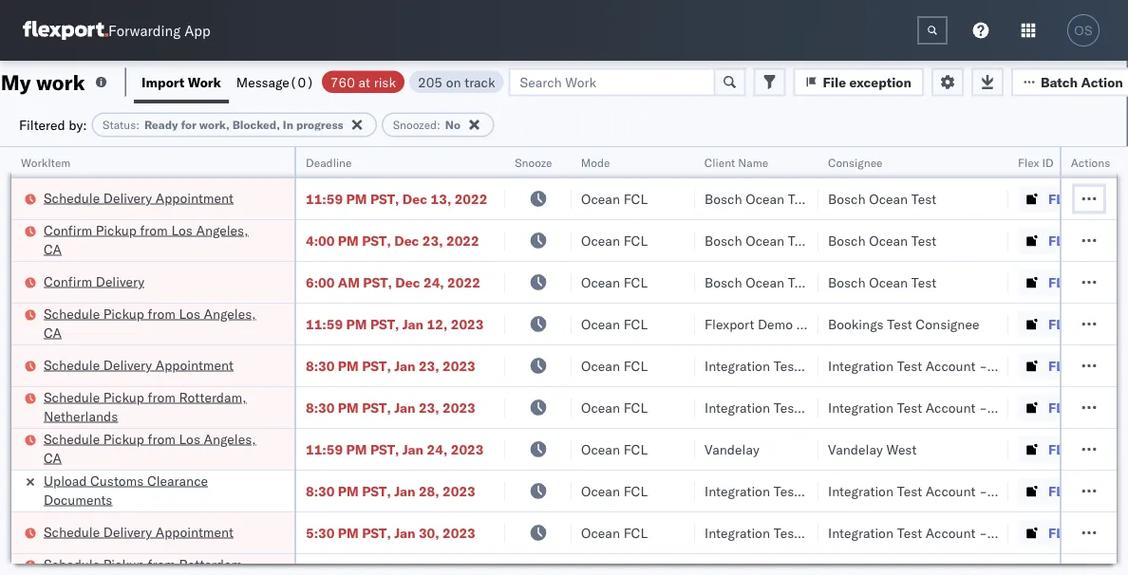 Task type: vqa. For each thing, say whether or not it's contained in the screenshot.


Task type: describe. For each thing, give the bounding box(es) containing it.
los for 11:59 pm pst, jan 24, 2023
[[179, 431, 200, 447]]

1 flex- from the top
[[1048, 149, 1089, 165]]

workitem
[[21, 155, 71, 170]]

actions
[[1071, 155, 1111, 170]]

3 integration test account - karl lagerfeld from the top
[[828, 483, 1075, 500]]

8 fcl from the top
[[624, 441, 648, 458]]

appointment for 8:30 pm pst, jan 23, 2023
[[156, 357, 234, 373]]

blocked,
[[232, 118, 280, 132]]

schedule pickup from los angeles, ca for 11:59 pm pst, jan 12, 2023
[[44, 305, 256, 341]]

for
[[181, 118, 196, 132]]

2 schedule pickup from rotterdam, netherlands link from the top
[[44, 555, 270, 576]]

filtered
[[19, 116, 65, 133]]

los for 11:59 pm pst, jan 12, 2023
[[179, 305, 200, 322]]

7 resize handle column header from the left
[[1094, 147, 1117, 576]]

delivery for schedule delivery appointment button associated with 11:59 pm pst, dec 13, 2022
[[103, 189, 152, 206]]

upload customs clearance documents
[[44, 472, 208, 508]]

client name
[[705, 155, 769, 170]]

west
[[886, 441, 917, 458]]

no
[[445, 118, 460, 132]]

3 21303 from the top
[[1089, 483, 1128, 500]]

confirm pickup from los angeles, ca link
[[44, 221, 270, 259]]

7 fcl from the top
[[624, 399, 648, 416]]

work
[[188, 74, 221, 90]]

1 8:30 pm pst, jan 23, 2023 from the top
[[306, 358, 476, 374]]

2023 up 8:30 pm pst, jan 28, 2023
[[451, 441, 484, 458]]

5 schedule from the top
[[44, 389, 100, 406]]

2022 for confirm pickup from los angeles, ca
[[446, 232, 479, 249]]

4 karl from the top
[[991, 525, 1015, 541]]

4 - from the top
[[979, 525, 987, 541]]

6 fcl from the top
[[624, 358, 648, 374]]

schedule pickup from los angeles, ca button for 11:59 pm pst, jan 24, 2023
[[44, 430, 270, 470]]

mode button
[[572, 151, 676, 170]]

pm down deadline
[[346, 190, 367, 207]]

import work
[[142, 74, 221, 90]]

3 - from the top
[[979, 483, 987, 500]]

3 integration from the top
[[828, 483, 894, 500]]

18894 for confirm pickup from los angeles, ca
[[1089, 232, 1128, 249]]

jan up 28,
[[403, 441, 424, 458]]

2 11:59 pm pst, dec 13, 2022 from the top
[[306, 190, 488, 207]]

2 flex-21303 from the top
[[1048, 399, 1128, 416]]

11:59 pm pst, jan 12, 2023
[[306, 316, 484, 332]]

schedule pickup from los angeles, ca button for 11:59 pm pst, dec 13, 2022
[[44, 137, 270, 177]]

: for snoozed
[[437, 118, 440, 132]]

pm down 11:59 pm pst, jan 12, 2023 on the bottom of the page
[[338, 358, 359, 374]]

1 8:30 from the top
[[306, 358, 335, 374]]

1 schedule pickup from rotterdam, netherlands button from the top
[[44, 388, 270, 428]]

4 21303 from the top
[[1089, 525, 1128, 541]]

bookings
[[828, 316, 884, 332]]

2 flex- from the top
[[1048, 190, 1089, 207]]

schedule delivery appointment link for 11:59
[[44, 189, 234, 208]]

file exception
[[823, 74, 912, 90]]

2 8:30 pm pst, jan 23, 2023 from the top
[[306, 399, 476, 416]]

flex-18894 for schedule pickup from los angeles, ca
[[1048, 149, 1128, 165]]

3 8:30 from the top
[[306, 483, 335, 500]]

1 account from the top
[[926, 358, 976, 374]]

3 schedule delivery appointment button from the top
[[44, 523, 234, 544]]

1 fcl from the top
[[624, 149, 648, 165]]

1 karl from the top
[[991, 358, 1015, 374]]

import
[[142, 74, 185, 90]]

status
[[103, 118, 136, 132]]

flexport demo consignee
[[705, 316, 860, 332]]

schedule delivery appointment link for 8:30
[[44, 356, 234, 375]]

customs
[[90, 472, 144, 489]]

confirm for confirm pickup from los angeles, ca
[[44, 222, 92, 238]]

4:00
[[306, 232, 335, 249]]

4 integration test account - karl lagerfeld from the top
[[828, 525, 1075, 541]]

1 lagerfeld from the top
[[1019, 358, 1075, 374]]

18931
[[1089, 316, 1128, 332]]

3 appointment from the top
[[156, 524, 234, 540]]

3 schedule delivery appointment link from the top
[[44, 523, 234, 542]]

id
[[1042, 155, 1054, 170]]

progress
[[296, 118, 343, 132]]

2023 up 11:59 pm pst, jan 24, 2023
[[443, 399, 476, 416]]

pst, down 8:30 pm pst, jan 28, 2023
[[362, 525, 391, 541]]

4 account from the top
[[926, 525, 976, 541]]

pst, up 8:30 pm pst, jan 28, 2023
[[370, 441, 399, 458]]

ocean fcl for first schedule delivery appointment link from the bottom of the page
[[581, 525, 648, 541]]

4 flex-21303 from the top
[[1048, 525, 1128, 541]]

confirm pickup from los angeles, ca
[[44, 222, 248, 257]]

bookings test consignee
[[828, 316, 980, 332]]

pickup for 8:30 pm pst, jan 23, 2023
[[103, 389, 144, 406]]

flex id button
[[1009, 151, 1128, 170]]

import work button
[[134, 61, 229, 104]]

los for 4:00 pm pst, dec 23, 2022
[[171, 222, 193, 238]]

client
[[705, 155, 735, 170]]

clearance
[[147, 472, 208, 489]]

work,
[[199, 118, 230, 132]]

8 flex- from the top
[[1048, 441, 1089, 458]]

2 netherlands from the top
[[44, 575, 118, 576]]

6 flex- from the top
[[1048, 358, 1089, 374]]

resize handle column header for workitem
[[272, 147, 294, 576]]

upload
[[44, 472, 87, 489]]

rotterdam, for 1st the schedule pickup from rotterdam, netherlands link from the top
[[179, 389, 247, 406]]

work
[[36, 69, 85, 95]]

angeles, for 11:59 pm pst, dec 13, 2022
[[204, 138, 256, 155]]

3 account from the top
[[926, 483, 976, 500]]

consignee button
[[819, 151, 990, 170]]

schedule pickup from los angeles, ca button for 11:59 pm pst, jan 12, 2023
[[44, 304, 270, 344]]

jan left 30,
[[394, 525, 415, 541]]

2 integration test account - karl lagerfeld from the top
[[828, 399, 1075, 416]]

forwarding
[[108, 21, 181, 39]]

flex-18894 for confirm pickup from los angeles, ca
[[1048, 232, 1128, 249]]

resize handle column header for client name
[[796, 147, 819, 576]]

2023 right 30,
[[443, 525, 476, 541]]

upload customs clearance documents link
[[44, 472, 270, 509]]

file
[[823, 74, 846, 90]]

1 13, from the top
[[431, 149, 451, 165]]

jan down 11:59 pm pst, jan 12, 2023 on the bottom of the page
[[394, 358, 415, 374]]

30,
[[419, 525, 439, 541]]

1 integration test account - karl lagerfeld from the top
[[828, 358, 1075, 374]]

filtered by:
[[19, 116, 87, 133]]

760
[[330, 74, 355, 90]]

205 on track
[[418, 74, 495, 90]]

760 at risk
[[330, 74, 396, 90]]

mode
[[581, 155, 610, 170]]

deadline button
[[296, 151, 486, 170]]

snoozed
[[393, 118, 437, 132]]

dec down deadline "button"
[[403, 190, 427, 207]]

from for 11:59 pm pst, dec 13, 2022
[[148, 138, 176, 155]]

dec for confirm delivery
[[395, 274, 420, 291]]

schedule pickup from los angeles, ca for 11:59 pm pst, dec 13, 2022
[[44, 138, 256, 174]]

1 vertical spatial 23,
[[419, 358, 439, 374]]

batch action
[[1041, 74, 1123, 90]]

11:59 pm pst, jan 24, 2023
[[306, 441, 484, 458]]

by:
[[69, 116, 87, 133]]

dec for confirm pickup from los angeles, ca
[[394, 232, 419, 249]]

schedule for schedule delivery appointment button associated with 11:59 pm pst, dec 13, 2022
[[44, 189, 100, 206]]

am
[[338, 274, 360, 291]]

appointment for 11:59 pm pst, dec 13, 2022
[[156, 189, 234, 206]]

16621
[[1089, 441, 1128, 458]]

confirm delivery
[[44, 273, 144, 290]]

1 schedule pickup from rotterdam, netherlands from the top
[[44, 389, 247, 425]]

workitem button
[[11, 151, 275, 170]]

schedule delivery appointment button for 11:59 pm pst, dec 13, 2022
[[44, 189, 234, 209]]

2 - from the top
[[979, 399, 987, 416]]

2022 for schedule pickup from los angeles, ca
[[455, 149, 488, 165]]

1 schedule pickup from rotterdam, netherlands link from the top
[[44, 388, 270, 426]]

1 - from the top
[[979, 358, 987, 374]]

schedule pickup from los angeles, ca link for 11:59 pm pst, jan 24, 2023
[[44, 430, 270, 468]]

1 11:59 from the top
[[306, 149, 343, 165]]

in
[[283, 118, 293, 132]]

4 lagerfeld from the top
[[1019, 525, 1075, 541]]

deadline
[[306, 155, 352, 170]]

action
[[1081, 74, 1123, 90]]

angeles, for 11:59 pm pst, jan 24, 2023
[[204, 431, 256, 447]]

4:00 pm pst, dec 23, 2022
[[306, 232, 479, 249]]

3 karl from the top
[[991, 483, 1015, 500]]

my work
[[1, 69, 85, 95]]

pst, down 6:00 am pst, dec 24, 2022
[[370, 316, 399, 332]]

os
[[1074, 23, 1093, 38]]

8:30 pm pst, jan 28, 2023
[[306, 483, 476, 500]]

6:00 am pst, dec 24, 2022
[[306, 274, 480, 291]]

flex id
[[1018, 155, 1054, 170]]

vandelay for vandelay
[[705, 441, 760, 458]]

ca for 11:59 pm pst, dec 13, 2022
[[44, 157, 62, 174]]

6:00
[[306, 274, 335, 291]]

3 lagerfeld from the top
[[1019, 483, 1075, 500]]

2023 down 12,
[[443, 358, 476, 374]]

track
[[465, 74, 495, 90]]

2 8:30 from the top
[[306, 399, 335, 416]]

schedule for schedule pickup from los angeles, ca button associated with 11:59 pm pst, jan 12, 2023
[[44, 305, 100, 322]]

2 schedule pickup from rotterdam, netherlands button from the top
[[44, 555, 270, 576]]

4 11:59 from the top
[[306, 441, 343, 458]]

1 11:59 pm pst, dec 13, 2022 from the top
[[306, 149, 488, 165]]

3 flex-21303 from the top
[[1048, 483, 1128, 500]]

2 18894 from the top
[[1089, 190, 1128, 207]]

app
[[184, 21, 210, 39]]

demo
[[758, 316, 793, 332]]

5:30 pm pst, jan 30, 2023
[[306, 525, 476, 541]]

snoozed : no
[[393, 118, 460, 132]]

confirm delivery link
[[44, 272, 144, 291]]

3 schedule delivery appointment from the top
[[44, 524, 234, 540]]

ca for 4:00 pm pst, dec 23, 2022
[[44, 241, 62, 257]]

24, for 2022
[[424, 274, 444, 291]]

flexport
[[705, 316, 754, 332]]

2 fcl from the top
[[624, 190, 648, 207]]

(0)
[[289, 74, 314, 90]]

5 flex- from the top
[[1048, 316, 1089, 332]]

2 13, from the top
[[431, 190, 451, 207]]

from for 11:59 pm pst, jan 12, 2023
[[148, 305, 176, 322]]

from for 8:30 pm pst, jan 23, 2023
[[148, 389, 176, 406]]

client name button
[[695, 151, 800, 170]]

pst, down deadline "button"
[[370, 190, 399, 207]]

schedule pickup from los angeles, ca link for 11:59 pm pst, dec 13, 2022
[[44, 137, 270, 175]]

2023 right 12,
[[451, 316, 484, 332]]

pickup for 11:59 pm pst, jan 24, 2023
[[103, 431, 144, 447]]

3 11:59 from the top
[[306, 316, 343, 332]]

2 lagerfeld from the top
[[1019, 399, 1075, 416]]

on
[[446, 74, 461, 90]]



Task type: locate. For each thing, give the bounding box(es) containing it.
8:30 up 11:59 pm pst, jan 24, 2023
[[306, 399, 335, 416]]

dec down snoozed
[[403, 149, 427, 165]]

schedule delivery appointment button down upload customs clearance documents on the left bottom of the page
[[44, 523, 234, 544]]

schedule pickup from los angeles, ca button down the ready
[[44, 137, 270, 177]]

integration
[[828, 358, 894, 374], [828, 399, 894, 416], [828, 483, 894, 500], [828, 525, 894, 541]]

pm right 4:00
[[338, 232, 359, 249]]

ready
[[144, 118, 178, 132]]

1 vertical spatial schedule pickup from los angeles, ca link
[[44, 304, 270, 342]]

1 vertical spatial schedule pickup from rotterdam, netherlands button
[[44, 555, 270, 576]]

schedule pickup from los angeles, ca up clearance
[[44, 431, 256, 466]]

delivery down upload customs clearance documents on the left bottom of the page
[[103, 524, 152, 540]]

3 flex- from the top
[[1048, 232, 1089, 249]]

9 fcl from the top
[[624, 483, 648, 500]]

flex-21303
[[1048, 358, 1128, 374], [1048, 399, 1128, 416], [1048, 483, 1128, 500], [1048, 525, 1128, 541]]

3 ocean fcl from the top
[[581, 232, 648, 249]]

1 netherlands from the top
[[44, 408, 118, 425]]

3 ca from the top
[[44, 324, 62, 341]]

confirm
[[44, 222, 92, 238], [44, 273, 92, 290]]

dec up 11:59 pm pst, jan 12, 2023 on the bottom of the page
[[395, 274, 420, 291]]

0 vertical spatial schedule delivery appointment button
[[44, 189, 234, 209]]

bosch ocean test
[[705, 149, 813, 165], [828, 149, 937, 165], [705, 190, 813, 207], [828, 190, 937, 207], [705, 232, 813, 249], [828, 232, 937, 249], [705, 274, 813, 291], [828, 274, 937, 291]]

karl
[[991, 358, 1015, 374], [991, 399, 1015, 416], [991, 483, 1015, 500], [991, 525, 1015, 541]]

schedule for schedule pickup from los angeles, ca button associated with 11:59 pm pst, dec 13, 2022
[[44, 138, 100, 155]]

8 ocean fcl from the top
[[581, 441, 648, 458]]

0 vertical spatial schedule pickup from los angeles, ca link
[[44, 137, 270, 175]]

2 vertical spatial schedule pickup from los angeles, ca link
[[44, 430, 270, 468]]

205
[[418, 74, 443, 90]]

11:59 down deadline
[[306, 190, 343, 207]]

ca down filtered by:
[[44, 157, 62, 174]]

0 vertical spatial schedule pickup from los angeles, ca
[[44, 138, 256, 174]]

23, up 6:00 am pst, dec 24, 2022
[[422, 232, 443, 249]]

flex-18931
[[1048, 316, 1128, 332]]

schedule delivery appointment button for 8:30 pm pst, jan 23, 2023
[[44, 356, 234, 377]]

ocean fcl for 'confirm pickup from los angeles, ca' link at top
[[581, 232, 648, 249]]

consignee down file exception
[[828, 155, 883, 170]]

11:59 pm pst, dec 13, 2022 down snoozed
[[306, 149, 488, 165]]

los up clearance
[[179, 431, 200, 447]]

8:30
[[306, 358, 335, 374], [306, 399, 335, 416], [306, 483, 335, 500]]

5 ocean fcl from the top
[[581, 316, 648, 332]]

0 vertical spatial 23,
[[422, 232, 443, 249]]

1 schedule from the top
[[44, 138, 100, 155]]

2 vertical spatial schedule pickup from los angeles, ca
[[44, 431, 256, 466]]

1 vertical spatial 8:30 pm pst, jan 23, 2023
[[306, 399, 476, 416]]

-
[[979, 358, 987, 374], [979, 399, 987, 416], [979, 483, 987, 500], [979, 525, 987, 541]]

vandelay west
[[828, 441, 917, 458]]

11:59 pm pst, dec 13, 2022 down deadline "button"
[[306, 190, 488, 207]]

2 vertical spatial 23,
[[419, 399, 439, 416]]

los for 11:59 pm pst, dec 13, 2022
[[179, 138, 200, 155]]

23, down 12,
[[419, 358, 439, 374]]

2022
[[455, 149, 488, 165], [455, 190, 488, 207], [446, 232, 479, 249], [447, 274, 480, 291]]

1 vandelay from the left
[[705, 441, 760, 458]]

1 : from the left
[[136, 118, 140, 132]]

2 resize handle column header from the left
[[482, 147, 505, 576]]

pst, up 6:00 am pst, dec 24, 2022
[[362, 232, 391, 249]]

confirm pickup from los angeles, ca button
[[44, 221, 270, 261]]

2 karl from the top
[[991, 399, 1015, 416]]

7 ocean fcl from the top
[[581, 399, 648, 416]]

pm
[[346, 149, 367, 165], [346, 190, 367, 207], [338, 232, 359, 249], [346, 316, 367, 332], [338, 358, 359, 374], [338, 399, 359, 416], [346, 441, 367, 458], [338, 483, 359, 500], [338, 525, 359, 541]]

angeles,
[[204, 138, 256, 155], [196, 222, 248, 238], [204, 305, 256, 322], [204, 431, 256, 447]]

1 vertical spatial schedule delivery appointment link
[[44, 356, 234, 375]]

18894 for confirm delivery
[[1089, 274, 1128, 291]]

4 18894 from the top
[[1089, 274, 1128, 291]]

pm for first schedule delivery appointment link from the bottom of the page
[[338, 525, 359, 541]]

1 vertical spatial 13,
[[431, 190, 451, 207]]

2 ocean fcl from the top
[[581, 190, 648, 207]]

8:30 pm pst, jan 23, 2023
[[306, 358, 476, 374], [306, 399, 476, 416]]

1 horizontal spatial vandelay
[[828, 441, 883, 458]]

8:30 pm pst, jan 23, 2023 down 11:59 pm pst, jan 12, 2023 on the bottom of the page
[[306, 358, 476, 374]]

fcl
[[624, 149, 648, 165], [624, 190, 648, 207], [624, 232, 648, 249], [624, 274, 648, 291], [624, 316, 648, 332], [624, 358, 648, 374], [624, 399, 648, 416], [624, 441, 648, 458], [624, 483, 648, 500], [624, 525, 648, 541]]

None text field
[[917, 16, 948, 45]]

consignee inside button
[[828, 155, 883, 170]]

13,
[[431, 149, 451, 165], [431, 190, 451, 207]]

0 vertical spatial appointment
[[156, 189, 234, 206]]

schedule pickup from rotterdam, netherlands down upload customs clearance documents link
[[44, 556, 247, 576]]

3 resize handle column header from the left
[[549, 147, 572, 576]]

Search Work text field
[[509, 68, 716, 96]]

23, for schedule pickup from rotterdam, netherlands
[[419, 399, 439, 416]]

2 vertical spatial appointment
[[156, 524, 234, 540]]

pm for 11:59 pm pst, jan 12, 2023's schedule pickup from los angeles, ca link
[[346, 316, 367, 332]]

1 schedule delivery appointment button from the top
[[44, 189, 234, 209]]

schedule for 11:59 pm pst, jan 24, 2023 schedule pickup from los angeles, ca button
[[44, 431, 100, 447]]

schedule pickup from rotterdam, netherlands link up clearance
[[44, 388, 270, 426]]

angeles, for 11:59 pm pst, jan 12, 2023
[[204, 305, 256, 322]]

2 schedule pickup from rotterdam, netherlands from the top
[[44, 556, 247, 576]]

2 schedule from the top
[[44, 189, 100, 206]]

5 resize handle column header from the left
[[796, 147, 819, 576]]

ocean fcl for 11:59 pm pst, jan 12, 2023's schedule pickup from los angeles, ca link
[[581, 316, 648, 332]]

ca for 11:59 pm pst, jan 12, 2023
[[44, 324, 62, 341]]

snooze
[[515, 155, 552, 170]]

pm for schedule pickup from los angeles, ca link related to 11:59 pm pst, jan 24, 2023
[[346, 441, 367, 458]]

flex
[[1018, 155, 1039, 170]]

batch
[[1041, 74, 1078, 90]]

vandelay
[[705, 441, 760, 458], [828, 441, 883, 458]]

1 vertical spatial schedule pickup from los angeles, ca
[[44, 305, 256, 341]]

schedule delivery appointment button down confirm delivery button
[[44, 356, 234, 377]]

forwarding app
[[108, 21, 210, 39]]

angeles, for 4:00 pm pst, dec 23, 2022
[[196, 222, 248, 238]]

0 horizontal spatial vandelay
[[705, 441, 760, 458]]

confirm up confirm delivery
[[44, 222, 92, 238]]

ocean fcl for 1st the schedule pickup from rotterdam, netherlands link from the top
[[581, 399, 648, 416]]

1 vertical spatial 24,
[[427, 441, 448, 458]]

2 schedule delivery appointment button from the top
[[44, 356, 234, 377]]

0 vertical spatial schedule pickup from rotterdam, netherlands button
[[44, 388, 270, 428]]

ca up upload at the bottom left
[[44, 450, 62, 466]]

1 integration from the top
[[828, 358, 894, 374]]

0 vertical spatial netherlands
[[44, 408, 118, 425]]

pm down the 760 at risk
[[346, 149, 367, 165]]

3 schedule from the top
[[44, 305, 100, 322]]

8:30 down 6:00
[[306, 358, 335, 374]]

delivery down confirm pickup from los angeles, ca
[[96, 273, 144, 290]]

23, for confirm pickup from los angeles, ca
[[422, 232, 443, 249]]

1 horizontal spatial :
[[437, 118, 440, 132]]

1 schedule delivery appointment link from the top
[[44, 189, 234, 208]]

8 schedule from the top
[[44, 556, 100, 573]]

2 vertical spatial schedule delivery appointment link
[[44, 523, 234, 542]]

message (0)
[[236, 74, 314, 90]]

flex-18894 for confirm delivery
[[1048, 274, 1128, 291]]

account
[[926, 358, 976, 374], [926, 399, 976, 416], [926, 483, 976, 500], [926, 525, 976, 541]]

1 vertical spatial schedule pickup from rotterdam, netherlands
[[44, 556, 247, 576]]

1 flex-18894 from the top
[[1048, 149, 1128, 165]]

10 flex- from the top
[[1048, 525, 1089, 541]]

vandelay for vandelay west
[[828, 441, 883, 458]]

2 integration from the top
[[828, 399, 894, 416]]

1 resize handle column header from the left
[[272, 147, 294, 576]]

schedule pickup from los angeles, ca for 11:59 pm pst, jan 24, 2023
[[44, 431, 256, 466]]

schedule pickup from los angeles, ca link down confirm delivery button
[[44, 304, 270, 342]]

flexport. image
[[23, 21, 108, 40]]

pst, down 11:59 pm pst, jan 12, 2023 on the bottom of the page
[[362, 358, 391, 374]]

schedule pickup from los angeles, ca link for 11:59 pm pst, jan 12, 2023
[[44, 304, 270, 342]]

1 vertical spatial 8:30
[[306, 399, 335, 416]]

6 ocean fcl from the top
[[581, 358, 648, 374]]

dec
[[403, 149, 427, 165], [403, 190, 427, 207], [394, 232, 419, 249], [395, 274, 420, 291]]

4 flex- from the top
[[1048, 274, 1089, 291]]

schedule delivery appointment for 11:59 pm pst, dec 13, 2022
[[44, 189, 234, 206]]

pickup for 11:59 pm pst, dec 13, 2022
[[103, 138, 144, 155]]

pst,
[[370, 149, 399, 165], [370, 190, 399, 207], [362, 232, 391, 249], [363, 274, 392, 291], [370, 316, 399, 332], [362, 358, 391, 374], [362, 399, 391, 416], [370, 441, 399, 458], [362, 483, 391, 500], [362, 525, 391, 541]]

1 vertical spatial confirm
[[44, 273, 92, 290]]

name
[[738, 155, 769, 170]]

ocean fcl for schedule pickup from los angeles, ca link for 11:59 pm pst, dec 13, 2022
[[581, 149, 648, 165]]

2 rotterdam, from the top
[[179, 556, 247, 573]]

ca for 11:59 pm pst, jan 24, 2023
[[44, 450, 62, 466]]

0 horizontal spatial :
[[136, 118, 140, 132]]

9 ocean fcl from the top
[[581, 483, 648, 500]]

4 schedule from the top
[[44, 357, 100, 373]]

ocean fcl for confirm delivery link on the left
[[581, 274, 648, 291]]

exception
[[849, 74, 912, 90]]

2 schedule delivery appointment link from the top
[[44, 356, 234, 375]]

pm up 8:30 pm pst, jan 28, 2023
[[346, 441, 367, 458]]

pst, up 5:30 pm pst, jan 30, 2023
[[362, 483, 391, 500]]

los down workitem button on the left top of page
[[171, 222, 193, 238]]

8:30 pm pst, jan 23, 2023 up 11:59 pm pst, jan 24, 2023
[[306, 399, 476, 416]]

23, up 11:59 pm pst, jan 24, 2023
[[419, 399, 439, 416]]

11:59 up 8:30 pm pst, jan 28, 2023
[[306, 441, 343, 458]]

5:30
[[306, 525, 335, 541]]

0 vertical spatial schedule pickup from los angeles, ca button
[[44, 137, 270, 177]]

9 flex- from the top
[[1048, 483, 1089, 500]]

1 vertical spatial rotterdam,
[[179, 556, 247, 573]]

24, up 12,
[[424, 274, 444, 291]]

rotterdam, for 1st the schedule pickup from rotterdam, netherlands link from the bottom of the page
[[179, 556, 247, 573]]

0 vertical spatial 8:30 pm pst, jan 23, 2023
[[306, 358, 476, 374]]

4 flex-18894 from the top
[[1048, 274, 1128, 291]]

los down confirm pickup from los angeles, ca button
[[179, 305, 200, 322]]

schedule pickup from los angeles, ca
[[44, 138, 256, 174], [44, 305, 256, 341], [44, 431, 256, 466]]

jan left 12,
[[403, 316, 424, 332]]

los
[[179, 138, 200, 155], [171, 222, 193, 238], [179, 305, 200, 322], [179, 431, 200, 447]]

schedule delivery appointment link down upload customs clearance documents on the left bottom of the page
[[44, 523, 234, 542]]

8:30 up 5:30
[[306, 483, 335, 500]]

:
[[136, 118, 140, 132], [437, 118, 440, 132]]

ocean fcl for schedule pickup from los angeles, ca link related to 11:59 pm pst, jan 24, 2023
[[581, 441, 648, 458]]

from inside confirm pickup from los angeles, ca
[[140, 222, 168, 238]]

schedule pickup from rotterdam, netherlands button down upload customs clearance documents link
[[44, 555, 270, 576]]

file exception button
[[793, 68, 924, 96], [793, 68, 924, 96]]

13, down the no
[[431, 149, 451, 165]]

2 flex-18894 from the top
[[1048, 190, 1128, 207]]

24, for 2023
[[427, 441, 448, 458]]

schedule pickup from rotterdam, netherlands button up clearance
[[44, 388, 270, 428]]

consignee right demo
[[797, 316, 860, 332]]

2022 for confirm delivery
[[447, 274, 480, 291]]

schedule pickup from los angeles, ca link up clearance
[[44, 430, 270, 468]]

0 vertical spatial rotterdam,
[[179, 389, 247, 406]]

12,
[[427, 316, 448, 332]]

delivery for 3rd schedule delivery appointment button from the top
[[103, 524, 152, 540]]

2 vertical spatial schedule pickup from los angeles, ca button
[[44, 430, 270, 470]]

flex-21303 button
[[1018, 353, 1128, 379], [1018, 353, 1128, 379], [1018, 395, 1128, 421], [1018, 395, 1128, 421], [1018, 478, 1128, 505], [1018, 478, 1128, 505], [1018, 520, 1128, 547], [1018, 520, 1128, 547]]

documents
[[44, 491, 112, 508]]

schedule delivery appointment down upload customs clearance documents on the left bottom of the page
[[44, 524, 234, 540]]

schedule delivery appointment down workitem button on the left top of page
[[44, 189, 234, 206]]

pickup
[[103, 138, 144, 155], [96, 222, 137, 238], [103, 305, 144, 322], [103, 389, 144, 406], [103, 431, 144, 447], [103, 556, 144, 573]]

schedule pickup from los angeles, ca link
[[44, 137, 270, 175], [44, 304, 270, 342], [44, 430, 270, 468]]

1 ca from the top
[[44, 157, 62, 174]]

pst, down snoozed
[[370, 149, 399, 165]]

1 vertical spatial schedule pickup from rotterdam, netherlands link
[[44, 555, 270, 576]]

status : ready for work, blocked, in progress
[[103, 118, 343, 132]]

rotterdam, down clearance
[[179, 556, 247, 573]]

netherlands up upload at the bottom left
[[44, 408, 118, 425]]

24,
[[424, 274, 444, 291], [427, 441, 448, 458]]

confirm inside confirm pickup from los angeles, ca
[[44, 222, 92, 238]]

consignee for flexport demo consignee
[[797, 316, 860, 332]]

schedule delivery appointment
[[44, 189, 234, 206], [44, 357, 234, 373], [44, 524, 234, 540]]

flex-18894
[[1048, 149, 1128, 165], [1048, 190, 1128, 207], [1048, 232, 1128, 249], [1048, 274, 1128, 291]]

delivery for confirm delivery button
[[96, 273, 144, 290]]

jan up 11:59 pm pst, jan 24, 2023
[[394, 399, 415, 416]]

risk
[[374, 74, 396, 90]]

1 appointment from the top
[[156, 189, 234, 206]]

1 vertical spatial schedule pickup from los angeles, ca button
[[44, 304, 270, 344]]

schedule delivery appointment link down confirm delivery button
[[44, 356, 234, 375]]

delivery for schedule delivery appointment button for 8:30 pm pst, jan 23, 2023
[[103, 357, 152, 373]]

netherlands
[[44, 408, 118, 425], [44, 575, 118, 576]]

2 vertical spatial schedule delivery appointment
[[44, 524, 234, 540]]

2 schedule pickup from los angeles, ca button from the top
[[44, 304, 270, 344]]

schedule pickup from rotterdam, netherlands link down upload customs clearance documents link
[[44, 555, 270, 576]]

consignee for bookings test consignee
[[916, 316, 980, 332]]

2 21303 from the top
[[1089, 399, 1128, 416]]

7 flex- from the top
[[1048, 399, 1089, 416]]

schedule pickup from rotterdam, netherlands up customs at the bottom left of page
[[44, 389, 247, 425]]

consignee right the bookings
[[916, 316, 980, 332]]

schedule pickup from rotterdam, netherlands button
[[44, 388, 270, 428], [44, 555, 270, 576]]

1 schedule delivery appointment from the top
[[44, 189, 234, 206]]

1 vertical spatial netherlands
[[44, 575, 118, 576]]

1 flex-21303 from the top
[[1048, 358, 1128, 374]]

3 fcl from the top
[[624, 232, 648, 249]]

2 schedule delivery appointment from the top
[[44, 357, 234, 373]]

ca inside confirm pickup from los angeles, ca
[[44, 241, 62, 257]]

2 schedule pickup from los angeles, ca link from the top
[[44, 304, 270, 342]]

from for 4:00 pm pst, dec 23, 2022
[[140, 222, 168, 238]]

consignee
[[828, 155, 883, 170], [797, 316, 860, 332], [916, 316, 980, 332]]

: left the no
[[437, 118, 440, 132]]

2 account from the top
[[926, 399, 976, 416]]

18894
[[1089, 149, 1128, 165], [1089, 190, 1128, 207], [1089, 232, 1128, 249], [1089, 274, 1128, 291]]

4 integration from the top
[[828, 525, 894, 541]]

0 vertical spatial 11:59 pm pst, dec 13, 2022
[[306, 149, 488, 165]]

schedule delivery appointment link
[[44, 189, 234, 208], [44, 356, 234, 375], [44, 523, 234, 542]]

confirm for confirm delivery
[[44, 273, 92, 290]]

from for 11:59 pm pst, jan 24, 2023
[[148, 431, 176, 447]]

resize handle column header for consignee
[[986, 147, 1009, 576]]

pm down am
[[346, 316, 367, 332]]

pm up 5:30 pm pst, jan 30, 2023
[[338, 483, 359, 500]]

resize handle column header for deadline
[[482, 147, 505, 576]]

lagerfeld
[[1019, 358, 1075, 374], [1019, 399, 1075, 416], [1019, 483, 1075, 500], [1019, 525, 1075, 541]]

schedule delivery appointment link down workitem button on the left top of page
[[44, 189, 234, 208]]

delivery down confirm delivery button
[[103, 357, 152, 373]]

delivery
[[103, 189, 152, 206], [96, 273, 144, 290], [103, 357, 152, 373], [103, 524, 152, 540]]

schedule delivery appointment for 8:30 pm pst, jan 23, 2023
[[44, 357, 234, 373]]

bosch
[[705, 149, 742, 165], [828, 149, 866, 165], [705, 190, 742, 207], [828, 190, 866, 207], [705, 232, 742, 249], [828, 232, 866, 249], [705, 274, 742, 291], [828, 274, 866, 291]]

2 ca from the top
[[44, 241, 62, 257]]

11:59 down 6:00
[[306, 316, 343, 332]]

netherlands down documents at the left bottom of the page
[[44, 575, 118, 576]]

7 schedule from the top
[[44, 524, 100, 540]]

pm for schedule pickup from los angeles, ca link for 11:59 pm pst, dec 13, 2022
[[346, 149, 367, 165]]

schedule delivery appointment down confirm delivery button
[[44, 357, 234, 373]]

schedule pickup from los angeles, ca button up clearance
[[44, 430, 270, 470]]

5 fcl from the top
[[624, 316, 648, 332]]

0 vertical spatial schedule delivery appointment link
[[44, 189, 234, 208]]

forwarding app link
[[23, 21, 210, 40]]

pm up 11:59 pm pst, jan 24, 2023
[[338, 399, 359, 416]]

1 18894 from the top
[[1089, 149, 1128, 165]]

1 vertical spatial schedule delivery appointment
[[44, 357, 234, 373]]

schedule for 3rd schedule delivery appointment button from the top
[[44, 524, 100, 540]]

pickup for 11:59 pm pst, jan 12, 2023
[[103, 305, 144, 322]]

pickup for 4:00 pm pst, dec 23, 2022
[[96, 222, 137, 238]]

pst, right am
[[363, 274, 392, 291]]

schedule pickup from rotterdam, netherlands
[[44, 389, 247, 425], [44, 556, 247, 576]]

pm right 5:30
[[338, 525, 359, 541]]

pm for 1st the schedule pickup from rotterdam, netherlands link from the top
[[338, 399, 359, 416]]

my
[[1, 69, 31, 95]]

schedule pickup from los angeles, ca down the ready
[[44, 138, 256, 174]]

pm for 'confirm pickup from los angeles, ca' link at top
[[338, 232, 359, 249]]

schedule for schedule delivery appointment button for 8:30 pm pst, jan 23, 2023
[[44, 357, 100, 373]]

6 schedule from the top
[[44, 431, 100, 447]]

confirm down confirm pickup from los angeles, ca
[[44, 273, 92, 290]]

batch action button
[[1011, 68, 1128, 96]]

confirm delivery button
[[44, 272, 144, 293]]

1 21303 from the top
[[1089, 358, 1128, 374]]

jan left 28,
[[394, 483, 415, 500]]

1 schedule pickup from los angeles, ca button from the top
[[44, 137, 270, 177]]

schedule pickup from los angeles, ca link down the ready
[[44, 137, 270, 175]]

0 vertical spatial 8:30
[[306, 358, 335, 374]]

angeles, inside confirm pickup from los angeles, ca
[[196, 222, 248, 238]]

3 schedule pickup from los angeles, ca link from the top
[[44, 430, 270, 468]]

delivery down workitem button on the left top of page
[[103, 189, 152, 206]]

11:59
[[306, 149, 343, 165], [306, 190, 343, 207], [306, 316, 343, 332], [306, 441, 343, 458]]

ocean fcl
[[581, 149, 648, 165], [581, 190, 648, 207], [581, 232, 648, 249], [581, 274, 648, 291], [581, 316, 648, 332], [581, 358, 648, 374], [581, 399, 648, 416], [581, 441, 648, 458], [581, 483, 648, 500], [581, 525, 648, 541]]

0 vertical spatial schedule delivery appointment
[[44, 189, 234, 206]]

rotterdam, up clearance
[[179, 389, 247, 406]]

0 vertical spatial schedule pickup from rotterdam, netherlands link
[[44, 388, 270, 426]]

schedule pickup from los angeles, ca button down confirm delivery button
[[44, 304, 270, 344]]

los inside confirm pickup from los angeles, ca
[[171, 222, 193, 238]]

2023 right 28,
[[443, 483, 476, 500]]

11:59 down progress
[[306, 149, 343, 165]]

23,
[[422, 232, 443, 249], [419, 358, 439, 374], [419, 399, 439, 416]]

1 vertical spatial 11:59 pm pst, dec 13, 2022
[[306, 190, 488, 207]]

0 vertical spatial 13,
[[431, 149, 451, 165]]

resize handle column header
[[272, 147, 294, 576], [482, 147, 505, 576], [549, 147, 572, 576], [672, 147, 695, 576], [796, 147, 819, 576], [986, 147, 1009, 576], [1094, 147, 1117, 576]]

2 11:59 from the top
[[306, 190, 343, 207]]

2 vertical spatial schedule delivery appointment button
[[44, 523, 234, 544]]

jan
[[403, 316, 424, 332], [394, 358, 415, 374], [394, 399, 415, 416], [403, 441, 424, 458], [394, 483, 415, 500], [394, 525, 415, 541]]

os button
[[1062, 9, 1105, 52]]

schedule pickup from los angeles, ca down confirm delivery button
[[44, 305, 256, 341]]

18894 for schedule pickup from los angeles, ca
[[1089, 149, 1128, 165]]

10 fcl from the top
[[624, 525, 648, 541]]

2 vertical spatial 8:30
[[306, 483, 335, 500]]

13, down deadline "button"
[[431, 190, 451, 207]]

2 : from the left
[[437, 118, 440, 132]]

4 fcl from the top
[[624, 274, 648, 291]]

dec up 6:00 am pst, dec 24, 2022
[[394, 232, 419, 249]]

: for status
[[136, 118, 140, 132]]

2 schedule pickup from los angeles, ca from the top
[[44, 305, 256, 341]]

los down for
[[179, 138, 200, 155]]

1 vertical spatial schedule delivery appointment button
[[44, 356, 234, 377]]

pickup inside confirm pickup from los angeles, ca
[[96, 222, 137, 238]]

from
[[148, 138, 176, 155], [140, 222, 168, 238], [148, 305, 176, 322], [148, 389, 176, 406], [148, 431, 176, 447], [148, 556, 176, 573]]

pst, up 11:59 pm pst, jan 24, 2023
[[362, 399, 391, 416]]

0 vertical spatial 24,
[[424, 274, 444, 291]]

at
[[359, 74, 370, 90]]

0 vertical spatial schedule pickup from rotterdam, netherlands
[[44, 389, 247, 425]]

6 resize handle column header from the left
[[986, 147, 1009, 576]]

2 appointment from the top
[[156, 357, 234, 373]]

: left the ready
[[136, 118, 140, 132]]

4 ca from the top
[[44, 450, 62, 466]]

flex-16621
[[1048, 441, 1128, 458]]

ca down confirm delivery button
[[44, 324, 62, 341]]

0 vertical spatial confirm
[[44, 222, 92, 238]]

resize handle column header for mode
[[672, 147, 695, 576]]

schedule delivery appointment button
[[44, 189, 234, 209], [44, 356, 234, 377], [44, 523, 234, 544]]

28,
[[419, 483, 439, 500]]

schedule delivery appointment button down workitem button on the left top of page
[[44, 189, 234, 209]]

message
[[236, 74, 289, 90]]

1 vertical spatial appointment
[[156, 357, 234, 373]]

ca up confirm delivery
[[44, 241, 62, 257]]

dec for schedule pickup from los angeles, ca
[[403, 149, 427, 165]]

24, up 28,
[[427, 441, 448, 458]]



